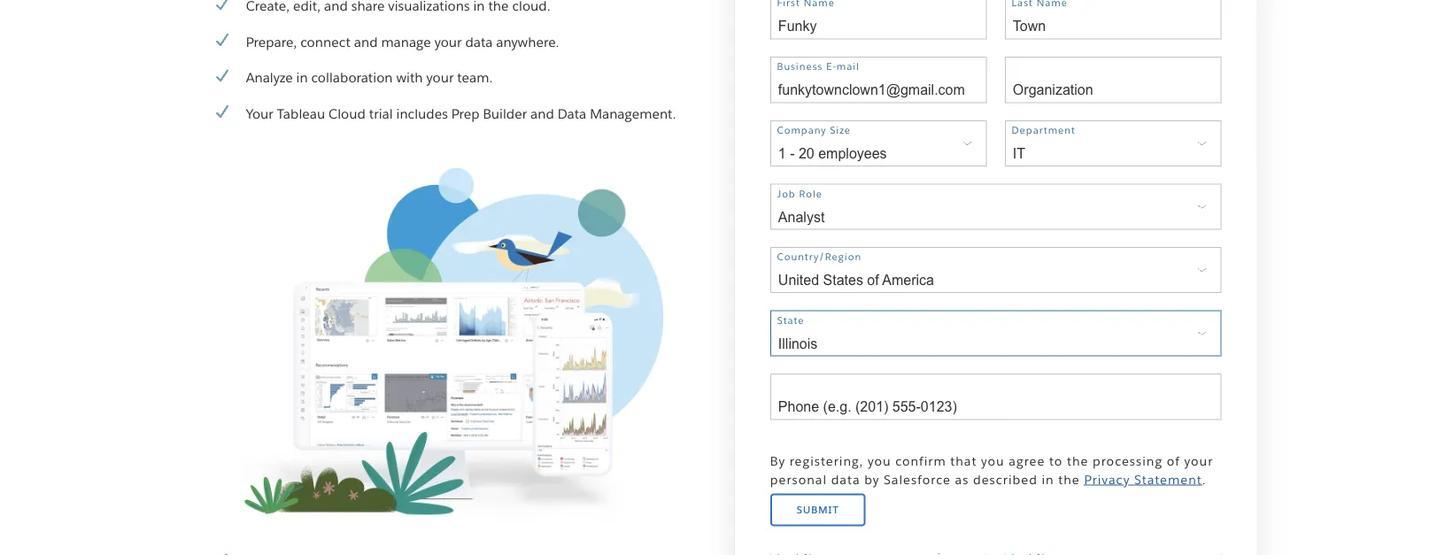 Task type: describe. For each thing, give the bounding box(es) containing it.
mail
[[837, 61, 860, 73]]

0 vertical spatial the
[[1067, 453, 1089, 469]]

salesforce
[[884, 472, 951, 488]]

connect
[[300, 33, 351, 50]]

collaboration
[[311, 69, 393, 86]]

in inside by registering, you confirm that you agree to the processing of your personal data by salesforce as described in the
[[1042, 472, 1054, 488]]

role
[[799, 188, 823, 200]]

prepare,
[[246, 33, 297, 50]]

cloud
[[329, 105, 366, 122]]

job
[[777, 188, 796, 200]]

your for data
[[435, 33, 462, 50]]

1 you from the left
[[868, 453, 892, 469]]

anywhere.
[[496, 33, 559, 50]]

to
[[1049, 453, 1063, 469]]

by registering, you confirm that you agree to the processing of your personal data by salesforce as described in the
[[770, 453, 1214, 488]]

Organization text field
[[1005, 57, 1222, 103]]

statement
[[1134, 472, 1202, 488]]

business e-mail
[[777, 61, 860, 73]]

Last Name text field
[[1005, 0, 1222, 40]]

privacy statement .
[[1084, 472, 1207, 488]]

First Name text field
[[770, 0, 987, 40]]

job role
[[777, 188, 823, 200]]

of
[[1167, 453, 1180, 469]]

by
[[770, 453, 786, 469]]

privacy
[[1084, 472, 1130, 488]]

.
[[1202, 472, 1207, 488]]

2 you from the left
[[981, 453, 1005, 469]]

e-
[[826, 61, 837, 73]]

your tableau cloud trial includes prep builder and data management.
[[246, 105, 676, 122]]

size
[[830, 124, 851, 137]]

state
[[777, 314, 805, 327]]

prep
[[451, 105, 480, 122]]

personal
[[770, 472, 827, 488]]

company size
[[777, 124, 851, 137]]

data
[[558, 105, 587, 122]]

builder
[[483, 105, 527, 122]]

with
[[396, 69, 423, 86]]

1 vertical spatial and
[[531, 105, 554, 122]]



Task type: locate. For each thing, give the bounding box(es) containing it.
trial
[[369, 105, 393, 122]]

management.
[[590, 105, 676, 122]]

1 horizontal spatial you
[[981, 453, 1005, 469]]

country/region
[[777, 251, 862, 263]]

in down to
[[1042, 472, 1054, 488]]

the
[[1067, 453, 1089, 469], [1059, 472, 1080, 488]]

includes
[[396, 105, 448, 122]]

in
[[296, 69, 308, 86], [1042, 472, 1054, 488]]

and
[[354, 33, 378, 50], [531, 105, 554, 122]]

data left "by"
[[831, 472, 860, 488]]

processing
[[1093, 453, 1163, 469]]

by
[[865, 472, 880, 488]]

analyze in collaboration with your team.
[[246, 69, 493, 86]]

analyze
[[246, 69, 293, 86]]

2 vertical spatial your
[[1185, 453, 1214, 469]]

0 vertical spatial your
[[435, 33, 462, 50]]

your
[[246, 105, 274, 122]]

business
[[777, 61, 823, 73]]

1 horizontal spatial and
[[531, 105, 554, 122]]

data up team.
[[465, 33, 493, 50]]

1 vertical spatial the
[[1059, 472, 1080, 488]]

the down to
[[1059, 472, 1080, 488]]

your inside by registering, you confirm that you agree to the processing of your personal data by salesforce as described in the
[[1185, 453, 1214, 469]]

manage
[[381, 33, 431, 50]]

Phone (e.g. (201) 555-0123) telephone field
[[770, 374, 1222, 420]]

team.
[[457, 69, 493, 86]]

Business E-mail email field
[[770, 57, 987, 103]]

tableau
[[277, 105, 325, 122]]

you up "by"
[[868, 453, 892, 469]]

you up described
[[981, 453, 1005, 469]]

1 vertical spatial data
[[831, 472, 860, 488]]

0 horizontal spatial data
[[465, 33, 493, 50]]

department
[[1012, 124, 1076, 137]]

None submit
[[770, 494, 866, 527]]

your up .
[[1185, 453, 1214, 469]]

1 horizontal spatial in
[[1042, 472, 1054, 488]]

data inside by registering, you confirm that you agree to the processing of your personal data by salesforce as described in the
[[831, 472, 860, 488]]

your
[[435, 33, 462, 50], [426, 69, 454, 86], [1185, 453, 1214, 469]]

registering,
[[790, 453, 864, 469]]

0 vertical spatial data
[[465, 33, 493, 50]]

company
[[777, 124, 827, 137]]

your right 'manage'
[[435, 33, 462, 50]]

0 horizontal spatial and
[[354, 33, 378, 50]]

you
[[868, 453, 892, 469], [981, 453, 1005, 469]]

in right analyze
[[296, 69, 308, 86]]

agree
[[1009, 453, 1045, 469]]

your for team.
[[426, 69, 454, 86]]

that
[[951, 453, 977, 469]]

the right to
[[1067, 453, 1089, 469]]

and left data
[[531, 105, 554, 122]]

1 vertical spatial in
[[1042, 472, 1054, 488]]

privacy statement link
[[1084, 472, 1202, 488]]

0 horizontal spatial in
[[296, 69, 308, 86]]

described
[[973, 472, 1038, 488]]

confirm
[[896, 453, 947, 469]]

as
[[955, 472, 969, 488]]

data
[[465, 33, 493, 50], [831, 472, 860, 488]]

your right with
[[426, 69, 454, 86]]

prepare, connect and manage your data anywhere.
[[246, 33, 559, 50]]

1 horizontal spatial data
[[831, 472, 860, 488]]

1 vertical spatial your
[[426, 69, 454, 86]]

and up 'analyze in collaboration with your team.'
[[354, 33, 378, 50]]

0 vertical spatial and
[[354, 33, 378, 50]]

0 horizontal spatial you
[[868, 453, 892, 469]]

0 vertical spatial in
[[296, 69, 308, 86]]



Task type: vqa. For each thing, say whether or not it's contained in the screenshot.
the Privacy Statement link
yes



